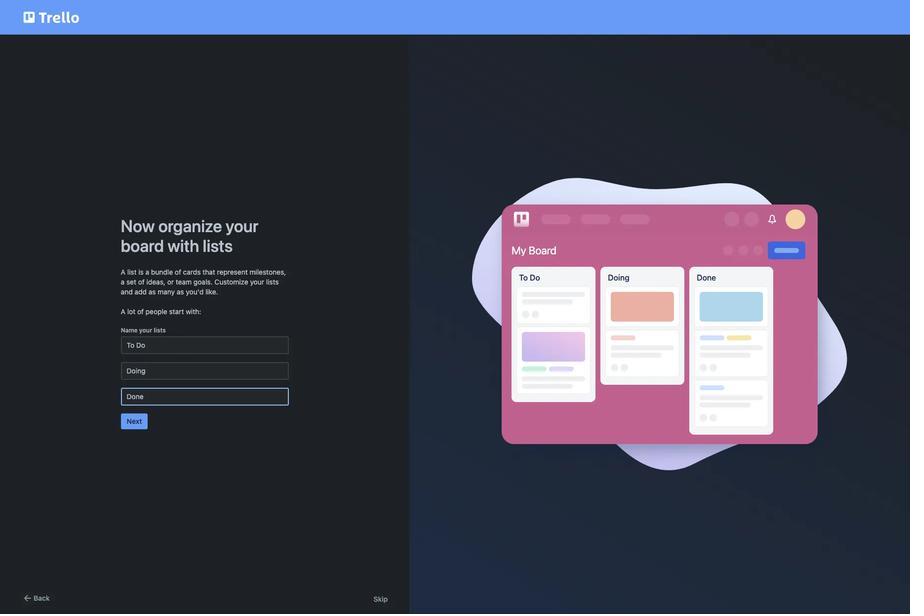 Task type: describe. For each thing, give the bounding box(es) containing it.
name your lists
[[121, 326, 166, 334]]

back
[[34, 594, 50, 603]]

your inside a list is a bundle of cards that represent milestones, a set of ideas, or team goals. customize your lists and add as many as you'd like.
[[250, 278, 264, 286]]

2 vertical spatial of
[[137, 307, 144, 316]]

with:
[[186, 307, 201, 316]]

milestones,
[[250, 268, 286, 276]]

done
[[697, 273, 717, 282]]

your inside now organize your board with lists
[[226, 216, 259, 236]]

1 as from the left
[[149, 287, 156, 296]]

next button
[[121, 413, 148, 429]]

lists inside now organize your board with lists
[[203, 236, 233, 255]]

now organize your board with lists
[[121, 216, 259, 255]]

start
[[169, 307, 184, 316]]

skip
[[374, 595, 388, 603]]

board
[[121, 236, 164, 255]]

0 horizontal spatial trello image
[[22, 6, 81, 29]]

add
[[135, 287, 147, 296]]

Name your lists text field
[[121, 336, 289, 354]]

that
[[203, 268, 215, 276]]

do
[[530, 273, 541, 282]]

is
[[139, 268, 144, 276]]

0 horizontal spatial a
[[121, 278, 125, 286]]

skip button
[[374, 595, 388, 604]]

a lot of people start with:
[[121, 307, 201, 316]]

bundle
[[151, 268, 173, 276]]

1 vertical spatial trello image
[[512, 210, 532, 229]]

my
[[512, 244, 527, 257]]



Task type: locate. For each thing, give the bounding box(es) containing it.
0 horizontal spatial as
[[149, 287, 156, 296]]

people
[[146, 307, 167, 316]]

1 vertical spatial a
[[121, 307, 126, 316]]

1 a from the top
[[121, 268, 126, 276]]

your down milestones,
[[250, 278, 264, 286]]

next
[[127, 417, 142, 425]]

2 vertical spatial your
[[139, 326, 152, 334]]

lists
[[203, 236, 233, 255], [266, 278, 279, 286], [154, 326, 166, 334]]

2 vertical spatial lists
[[154, 326, 166, 334]]

ideas,
[[147, 278, 166, 286]]

set
[[127, 278, 136, 286]]

1 vertical spatial of
[[138, 278, 145, 286]]

doing
[[609, 273, 630, 282]]

as down team
[[177, 287, 184, 296]]

back button
[[22, 593, 50, 604]]

1 horizontal spatial a
[[146, 268, 149, 276]]

now
[[121, 216, 155, 236]]

0 vertical spatial trello image
[[22, 6, 81, 29]]

0 vertical spatial a
[[146, 268, 149, 276]]

name
[[121, 326, 138, 334]]

1 horizontal spatial trello image
[[512, 210, 532, 229]]

of
[[175, 268, 181, 276], [138, 278, 145, 286], [137, 307, 144, 316]]

your
[[226, 216, 259, 236], [250, 278, 264, 286], [139, 326, 152, 334]]

a left lot
[[121, 307, 126, 316]]

you'd
[[186, 287, 204, 296]]

a
[[121, 268, 126, 276], [121, 307, 126, 316]]

customize
[[215, 278, 248, 286]]

a for a lot of people start with:
[[121, 307, 126, 316]]

my board
[[512, 244, 557, 257]]

lists inside a list is a bundle of cards that represent milestones, a set of ideas, or team goals. customize your lists and add as many as you'd like.
[[266, 278, 279, 286]]

1 vertical spatial your
[[250, 278, 264, 286]]

of up team
[[175, 268, 181, 276]]

as
[[149, 287, 156, 296], [177, 287, 184, 296]]

a list is a bundle of cards that represent milestones, a set of ideas, or team goals. customize your lists and add as many as you'd like.
[[121, 268, 286, 296]]

your right 'name' at bottom left
[[139, 326, 152, 334]]

2 a from the top
[[121, 307, 126, 316]]

lot
[[127, 307, 136, 316]]

0 vertical spatial a
[[121, 268, 126, 276]]

e.g., Doing text field
[[121, 362, 289, 380]]

0 vertical spatial your
[[226, 216, 259, 236]]

lists up that
[[203, 236, 233, 255]]

with
[[168, 236, 199, 255]]

of down is
[[138, 278, 145, 286]]

as down ideas,
[[149, 287, 156, 296]]

list
[[127, 268, 137, 276]]

1 vertical spatial a
[[121, 278, 125, 286]]

0 vertical spatial lists
[[203, 236, 233, 255]]

e.g., Done text field
[[121, 388, 289, 406]]

like.
[[206, 287, 218, 296]]

board
[[529, 244, 557, 257]]

or
[[167, 278, 174, 286]]

lists down milestones,
[[266, 278, 279, 286]]

organize
[[159, 216, 222, 236]]

to
[[520, 273, 528, 282]]

trello image
[[22, 6, 81, 29], [512, 210, 532, 229]]

1 vertical spatial lists
[[266, 278, 279, 286]]

cards
[[183, 268, 201, 276]]

your up represent
[[226, 216, 259, 236]]

many
[[158, 287, 175, 296]]

1 horizontal spatial as
[[177, 287, 184, 296]]

to do
[[520, 273, 541, 282]]

a left list
[[121, 268, 126, 276]]

2 as from the left
[[177, 287, 184, 296]]

of right lot
[[137, 307, 144, 316]]

and
[[121, 287, 133, 296]]

2 horizontal spatial lists
[[266, 278, 279, 286]]

lists down a lot of people start with:
[[154, 326, 166, 334]]

a for a list is a bundle of cards that represent milestones, a set of ideas, or team goals. customize your lists and add as many as you'd like.
[[121, 268, 126, 276]]

represent
[[217, 268, 248, 276]]

a inside a list is a bundle of cards that represent milestones, a set of ideas, or team goals. customize your lists and add as many as you'd like.
[[121, 268, 126, 276]]

team
[[176, 278, 192, 286]]

0 vertical spatial of
[[175, 268, 181, 276]]

1 horizontal spatial lists
[[203, 236, 233, 255]]

a
[[146, 268, 149, 276], [121, 278, 125, 286]]

a left 'set'
[[121, 278, 125, 286]]

goals.
[[194, 278, 213, 286]]

a right is
[[146, 268, 149, 276]]

0 horizontal spatial lists
[[154, 326, 166, 334]]



Task type: vqa. For each thing, say whether or not it's contained in the screenshot.
"SKIP"
yes



